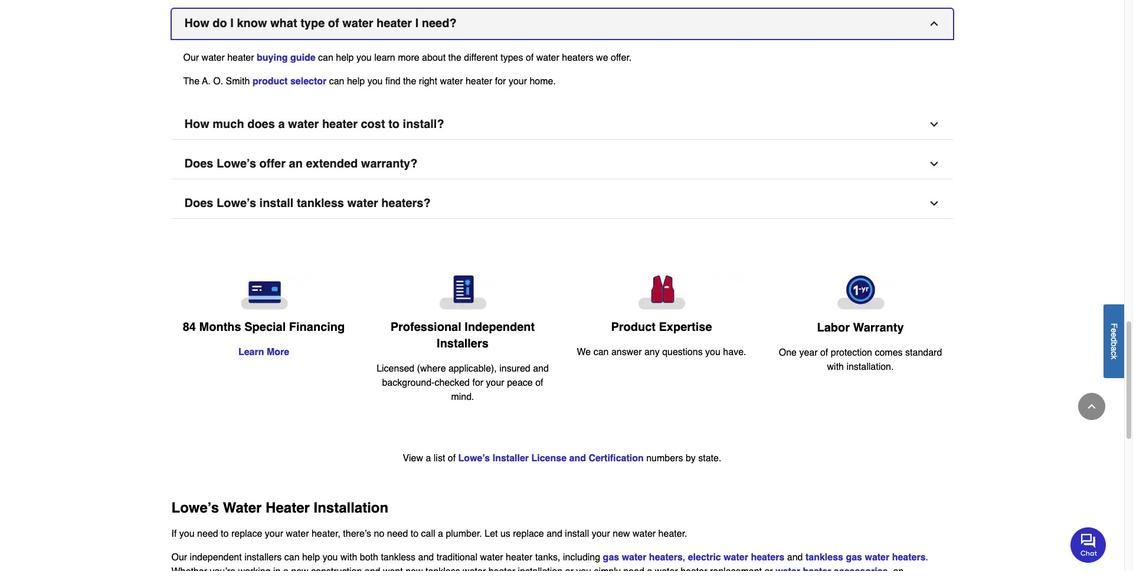 Task type: vqa. For each thing, say whether or not it's contained in the screenshot.
"Learn"
yes



Task type: locate. For each thing, give the bounding box(es) containing it.
with inside one year of protection comes standard with installation.
[[827, 362, 844, 372]]

does
[[184, 157, 213, 171], [184, 197, 213, 210]]

1 horizontal spatial gas
[[846, 553, 862, 563]]

or
[[565, 567, 574, 571], [765, 567, 773, 571]]

help left find
[[347, 76, 365, 87]]

type
[[301, 17, 325, 30]]

0 horizontal spatial gas
[[603, 553, 619, 563]]

,
[[683, 553, 686, 563]]

view a list of lowe's installer license and certification numbers by state.
[[403, 454, 722, 464]]

1 or from the left
[[565, 567, 574, 571]]

water left .
[[865, 553, 890, 563]]

our up the whether
[[171, 553, 187, 563]]

the
[[183, 76, 200, 87]]

of inside licensed (where applicable), insured and background-checked for your peace of mind.
[[536, 378, 543, 389]]

a left list
[[426, 454, 431, 464]]

1 chevron down image from the top
[[928, 119, 940, 131]]

0 horizontal spatial chevron up image
[[928, 18, 940, 30]]

1 e from the top
[[1110, 328, 1119, 333]]

product selector link
[[253, 76, 327, 87]]

water up the does lowe's offer an extended warranty? in the left top of the page
[[288, 118, 319, 131]]

want
[[383, 567, 403, 571]]

2 how from the top
[[184, 118, 209, 131]]

heater,
[[312, 529, 341, 540]]

0 vertical spatial for
[[495, 76, 506, 87]]

electric water heaters link
[[688, 553, 785, 563]]

water inside "button"
[[347, 197, 378, 210]]

i left need? in the top left of the page
[[415, 17, 419, 30]]

of right peace
[[536, 378, 543, 389]]

2 chevron down image from the top
[[928, 158, 940, 170]]

0 horizontal spatial the
[[403, 76, 416, 87]]

your down insured
[[486, 378, 505, 389]]

can right selector at the left of page
[[329, 76, 344, 87]]

you down including
[[576, 567, 591, 571]]

what
[[270, 17, 297, 30]]

water left heaters? at the left of the page
[[347, 197, 378, 210]]

of right year
[[821, 347, 828, 358]]

0 horizontal spatial install
[[259, 197, 294, 210]]

1 vertical spatial with
[[341, 553, 357, 563]]

with down protection
[[827, 362, 844, 372]]

and up our independent installers can help you with both tankless and traditional water heater tanks, including gas water heaters , electric water heaters and tankless gas water heaters
[[547, 529, 562, 540]]

your
[[509, 76, 527, 87], [486, 378, 505, 389], [265, 529, 283, 540], [592, 529, 610, 540]]

need?
[[422, 17, 457, 30]]

. whether you're working in a new construction and want new tankless water heater installation or you simply need a water heater replacement or
[[171, 553, 929, 571]]

1 horizontal spatial new
[[406, 567, 423, 571]]

replace right us
[[513, 529, 544, 540]]

of right list
[[448, 454, 456, 464]]

the right find
[[403, 76, 416, 87]]

does lowe's install tankless water heaters?
[[184, 197, 431, 210]]

1 does from the top
[[184, 157, 213, 171]]

i right do
[[230, 17, 234, 30]]

1 vertical spatial install
[[565, 529, 589, 540]]

help up the a. o. smith product selector can help you find the right water heater for your home.
[[336, 53, 354, 63]]

install
[[259, 197, 294, 210], [565, 529, 589, 540]]

protection
[[831, 347, 872, 358]]

water right type
[[343, 17, 373, 30]]

cost
[[361, 118, 385, 131]]

1 vertical spatial help
[[347, 76, 365, 87]]

replace
[[231, 529, 262, 540], [513, 529, 544, 540]]

of
[[328, 17, 339, 30], [526, 53, 534, 63], [821, 347, 828, 358], [536, 378, 543, 389], [448, 454, 456, 464]]

84
[[183, 321, 196, 334]]

2 does from the top
[[184, 197, 213, 210]]

traditional
[[437, 553, 478, 563]]

a blue 1-year labor warranty icon. image
[[771, 276, 951, 310]]

electric
[[688, 553, 721, 563]]

lowe's inside button
[[217, 157, 256, 171]]

gas
[[603, 553, 619, 563], [846, 553, 862, 563]]

does inside button
[[184, 157, 213, 171]]

our up the
[[183, 53, 199, 63]]

1 vertical spatial chevron up image
[[1086, 401, 1098, 413]]

of right type
[[328, 17, 339, 30]]

1 horizontal spatial with
[[827, 362, 844, 372]]

labor
[[817, 321, 850, 334]]

list
[[434, 454, 445, 464]]

our
[[183, 53, 199, 63], [171, 553, 187, 563]]

professional
[[391, 321, 462, 334]]

2 horizontal spatial need
[[623, 567, 645, 571]]

help up construction
[[302, 553, 320, 563]]

one
[[779, 347, 797, 358]]

1 horizontal spatial chevron up image
[[1086, 401, 1098, 413]]

let
[[485, 529, 498, 540]]

0 vertical spatial how
[[184, 17, 209, 30]]

product expertise
[[611, 321, 712, 334]]

1 horizontal spatial to
[[389, 118, 400, 131]]

1 horizontal spatial the
[[448, 53, 462, 63]]

0 horizontal spatial replace
[[231, 529, 262, 540]]

you left 'learn'
[[357, 53, 372, 63]]

financing
[[289, 321, 345, 334]]

install inside "button"
[[259, 197, 294, 210]]

or down including
[[565, 567, 574, 571]]

certification
[[589, 454, 644, 464]]

e
[[1110, 328, 1119, 333], [1110, 333, 1119, 337]]

installer
[[493, 454, 529, 464]]

0 horizontal spatial i
[[230, 17, 234, 30]]

0 vertical spatial install
[[259, 197, 294, 210]]

1 horizontal spatial replace
[[513, 529, 544, 540]]

a.
[[202, 76, 211, 87]]

1 vertical spatial how
[[184, 118, 209, 131]]

0 horizontal spatial or
[[565, 567, 574, 571]]

to left call
[[411, 529, 419, 540]]

0 horizontal spatial new
[[291, 567, 309, 571]]

heater down us
[[489, 567, 515, 571]]

insured
[[500, 364, 531, 375]]

water up replacement
[[724, 553, 749, 563]]

chevron down image inside 'does lowe's offer an extended warranty?' button
[[928, 158, 940, 170]]

product
[[611, 321, 656, 334]]

to right cost
[[389, 118, 400, 131]]

need right no on the left bottom
[[387, 529, 408, 540]]

product
[[253, 76, 288, 87]]

water up gas water heaters "link"
[[633, 529, 656, 540]]

0 vertical spatial with
[[827, 362, 844, 372]]

1 vertical spatial does
[[184, 197, 213, 210]]

replacement
[[710, 567, 762, 571]]

for down applicable),
[[473, 378, 484, 389]]

and right license
[[569, 454, 586, 464]]

peace
[[507, 378, 533, 389]]

you left have.
[[705, 347, 721, 358]]

find
[[385, 76, 401, 87]]

0 horizontal spatial need
[[197, 529, 218, 540]]

new right want at bottom left
[[406, 567, 423, 571]]

2 e from the top
[[1110, 333, 1119, 337]]

heater
[[266, 500, 310, 517]]

with for both
[[341, 553, 357, 563]]

can right installers
[[284, 553, 300, 563]]

need up independent
[[197, 529, 218, 540]]

2 horizontal spatial new
[[613, 529, 630, 540]]

we
[[577, 347, 591, 358]]

tankless gas water heaters link
[[806, 553, 926, 563]]

1 vertical spatial chevron down image
[[928, 158, 940, 170]]

both
[[360, 553, 378, 563]]

or right replacement
[[765, 567, 773, 571]]

does for does lowe's offer an extended warranty?
[[184, 157, 213, 171]]

install down offer
[[259, 197, 294, 210]]

license
[[532, 454, 567, 464]]

chevron down image
[[928, 119, 940, 131], [928, 158, 940, 170]]

0 vertical spatial our
[[183, 53, 199, 63]]

licensed
[[377, 364, 415, 375]]

chevron down image for does lowe's offer an extended warranty?
[[928, 158, 940, 170]]

i
[[230, 17, 234, 30], [415, 17, 419, 30]]

new up gas water heaters "link"
[[613, 529, 630, 540]]

water down traditional
[[463, 567, 486, 571]]

with up construction
[[341, 553, 357, 563]]

to
[[389, 118, 400, 131], [221, 529, 229, 540], [411, 529, 419, 540]]

1 horizontal spatial for
[[495, 76, 506, 87]]

and
[[533, 364, 549, 375], [569, 454, 586, 464], [547, 529, 562, 540], [418, 553, 434, 563], [787, 553, 803, 563], [365, 567, 380, 571]]

new right in
[[291, 567, 309, 571]]

0 horizontal spatial to
[[221, 529, 229, 540]]

home.
[[530, 76, 556, 87]]

1 horizontal spatial install
[[565, 529, 589, 540]]

checked
[[435, 378, 470, 389]]

including
[[563, 553, 600, 563]]

f
[[1110, 323, 1119, 328]]

a right call
[[438, 529, 443, 540]]

1 vertical spatial the
[[403, 76, 416, 87]]

one year of protection comes standard with installation.
[[779, 347, 942, 372]]

and inside licensed (where applicable), insured and background-checked for your peace of mind.
[[533, 364, 549, 375]]

0 vertical spatial chevron down image
[[928, 119, 940, 131]]

1 horizontal spatial i
[[415, 17, 419, 30]]

a up k
[[1110, 347, 1119, 351]]

water up o.
[[202, 53, 225, 63]]

a
[[278, 118, 285, 131], [1110, 347, 1119, 351], [426, 454, 431, 464], [438, 529, 443, 540], [283, 567, 289, 571], [647, 567, 652, 571]]

background-
[[382, 378, 435, 389]]

extended
[[306, 157, 358, 171]]

us
[[501, 529, 511, 540]]

heater left cost
[[322, 118, 358, 131]]

for down types
[[495, 76, 506, 87]]

1 how from the top
[[184, 17, 209, 30]]

0 horizontal spatial with
[[341, 553, 357, 563]]

e up d
[[1110, 328, 1119, 333]]

0 vertical spatial chevron up image
[[928, 18, 940, 30]]

does inside "button"
[[184, 197, 213, 210]]

1 vertical spatial for
[[473, 378, 484, 389]]

0 vertical spatial does
[[184, 157, 213, 171]]

a right does
[[278, 118, 285, 131]]

install up including
[[565, 529, 589, 540]]

mind.
[[451, 392, 474, 403]]

chevron up image
[[928, 18, 940, 30], [1086, 401, 1098, 413]]

how left 'much' at top
[[184, 118, 209, 131]]

how for how do i know what type of water heater i need?
[[184, 17, 209, 30]]

1 horizontal spatial or
[[765, 567, 773, 571]]

we can answer any questions you have.
[[577, 347, 746, 358]]

how left do
[[184, 17, 209, 30]]

how much does a water heater cost to install?
[[184, 118, 444, 131]]

heater.
[[659, 529, 687, 540]]

you left find
[[368, 76, 383, 87]]

does for does lowe's install tankless water heaters?
[[184, 197, 213, 210]]

a down gas water heaters "link"
[[647, 567, 652, 571]]

need inside . whether you're working in a new construction and want new tankless water heater installation or you simply need a water heater replacement or
[[623, 567, 645, 571]]

the right about
[[448, 53, 462, 63]]

installation
[[314, 500, 389, 517]]

0 horizontal spatial for
[[473, 378, 484, 389]]

can right we in the bottom right of the page
[[594, 347, 609, 358]]

lowe's
[[217, 157, 256, 171], [217, 197, 256, 210], [458, 454, 490, 464], [171, 500, 219, 517]]

how do i know what type of water heater i need? button
[[171, 9, 953, 39]]

1 vertical spatial our
[[171, 553, 187, 563]]

and down both
[[365, 567, 380, 571]]

chevron down image inside "how much does a water heater cost to install?" button
[[928, 119, 940, 131]]

by
[[686, 454, 696, 464]]

more
[[398, 53, 420, 63]]

if you need to replace your water heater, there's no need to call a plumber. let us replace and install your new water heater.
[[171, 529, 687, 540]]

working
[[238, 567, 271, 571]]

to up independent
[[221, 529, 229, 540]]

e up b
[[1110, 333, 1119, 337]]

need down gas water heaters "link"
[[623, 567, 645, 571]]

replace down water
[[231, 529, 262, 540]]

and right insured
[[533, 364, 549, 375]]

heater up smith
[[227, 53, 254, 63]]



Task type: describe. For each thing, give the bounding box(es) containing it.
do
[[213, 17, 227, 30]]

water right right
[[440, 76, 463, 87]]

the a. o. smith product selector can help you find the right water heater for your home.
[[183, 76, 556, 87]]

2 replace from the left
[[513, 529, 544, 540]]

for inside licensed (where applicable), insured and background-checked for your peace of mind.
[[473, 378, 484, 389]]

comes
[[875, 347, 903, 358]]

your inside licensed (where applicable), insured and background-checked for your peace of mind.
[[486, 378, 505, 389]]

installers
[[437, 337, 489, 351]]

offer
[[259, 157, 286, 171]]

you inside . whether you're working in a new construction and want new tankless water heater installation or you simply need a water heater replacement or
[[576, 567, 591, 571]]

chevron up image inside "how do i know what type of water heater i need?" button
[[928, 18, 940, 30]]

a dark blue background check icon. image
[[373, 276, 553, 310]]

answer
[[612, 347, 642, 358]]

water up home.
[[536, 53, 560, 63]]

different
[[464, 53, 498, 63]]

k
[[1110, 355, 1119, 359]]

1 i from the left
[[230, 17, 234, 30]]

professional independent installers
[[391, 321, 535, 351]]

tankless inside "button"
[[297, 197, 344, 210]]

you up construction
[[323, 553, 338, 563]]

questions
[[662, 347, 703, 358]]

of inside button
[[328, 17, 339, 30]]

types
[[501, 53, 523, 63]]

(where
[[417, 364, 446, 375]]

view
[[403, 454, 423, 464]]

warranty
[[853, 321, 904, 334]]

.
[[926, 553, 929, 563]]

licensed (where applicable), insured and background-checked for your peace of mind.
[[377, 364, 549, 403]]

can right guide
[[318, 53, 333, 63]]

o.
[[213, 76, 223, 87]]

if
[[171, 529, 177, 540]]

our independent installers can help you with both tankless and traditional water heater tanks, including gas water heaters , electric water heaters and tankless gas water heaters
[[171, 553, 926, 563]]

does lowe's offer an extended warranty? button
[[171, 150, 953, 180]]

whether
[[171, 567, 207, 571]]

of right types
[[526, 53, 534, 63]]

you right if
[[179, 529, 195, 540]]

water down gas water heaters "link"
[[655, 567, 678, 571]]

learn
[[238, 347, 264, 358]]

learn more link
[[238, 347, 289, 358]]

2 vertical spatial help
[[302, 553, 320, 563]]

smith
[[226, 76, 250, 87]]

1 horizontal spatial need
[[387, 529, 408, 540]]

water
[[223, 500, 262, 517]]

1 gas from the left
[[603, 553, 619, 563]]

scroll to top element
[[1079, 393, 1106, 420]]

of inside one year of protection comes standard with installation.
[[821, 347, 828, 358]]

special
[[245, 321, 286, 334]]

2 or from the left
[[765, 567, 773, 571]]

labor warranty
[[817, 321, 904, 334]]

offer.
[[611, 53, 632, 63]]

our for our independent installers can help you with both tankless and traditional water heater tanks, including gas water heaters , electric water heaters and tankless gas water heaters
[[171, 553, 187, 563]]

0 vertical spatial the
[[448, 53, 462, 63]]

in
[[273, 567, 281, 571]]

and right electric water heaters link
[[787, 553, 803, 563]]

numbers
[[647, 454, 683, 464]]

your up installers
[[265, 529, 283, 540]]

does lowe's install tankless water heaters? button
[[171, 189, 953, 219]]

chevron up image inside scroll to top element
[[1086, 401, 1098, 413]]

lowe's inside "button"
[[217, 197, 256, 210]]

buying guide link
[[257, 53, 316, 63]]

state.
[[698, 454, 722, 464]]

chevron down image for how much does a water heater cost to install?
[[928, 119, 940, 131]]

tankless inside . whether you're working in a new construction and want new tankless water heater installation or you simply need a water heater replacement or
[[426, 567, 460, 571]]

no
[[374, 529, 385, 540]]

have.
[[723, 347, 746, 358]]

1 replace from the left
[[231, 529, 262, 540]]

you're
[[210, 567, 236, 571]]

a lowe's red vest icon. image
[[572, 276, 752, 310]]

know
[[237, 17, 267, 30]]

independent
[[465, 321, 535, 334]]

heater down different
[[466, 76, 493, 87]]

standard
[[906, 347, 942, 358]]

there's
[[343, 529, 371, 540]]

plumber.
[[446, 529, 482, 540]]

your down types
[[509, 76, 527, 87]]

lowe's installer license and certification link
[[458, 454, 644, 464]]

water down let
[[480, 553, 503, 563]]

a right in
[[283, 567, 289, 571]]

84 months special financing
[[183, 321, 345, 334]]

chat invite button image
[[1071, 527, 1107, 563]]

learn more
[[238, 347, 289, 358]]

0 vertical spatial help
[[336, 53, 354, 63]]

construction
[[311, 567, 362, 571]]

how do i know what type of water heater i need?
[[184, 17, 457, 30]]

does lowe's offer an extended warranty?
[[184, 157, 418, 171]]

water left ,
[[622, 553, 647, 563]]

selector
[[290, 76, 327, 87]]

with for installation.
[[827, 362, 844, 372]]

heater down ,
[[681, 567, 708, 571]]

about
[[422, 53, 446, 63]]

how much does a water heater cost to install? button
[[171, 110, 953, 140]]

f e e d b a c k button
[[1104, 304, 1125, 378]]

chevron down image
[[928, 198, 940, 210]]

more
[[267, 347, 289, 358]]

water down heater
[[286, 529, 309, 540]]

we
[[596, 53, 608, 63]]

lowe's water heater installation
[[171, 500, 389, 517]]

credit card icon. image
[[174, 276, 354, 310]]

year
[[800, 347, 818, 358]]

months
[[199, 321, 241, 334]]

installers
[[244, 553, 282, 563]]

heater up installation
[[506, 553, 533, 563]]

applicable),
[[449, 364, 497, 375]]

guide
[[290, 53, 316, 63]]

installation
[[518, 567, 563, 571]]

d
[[1110, 337, 1119, 342]]

2 gas from the left
[[846, 553, 862, 563]]

and down call
[[418, 553, 434, 563]]

simply
[[594, 567, 621, 571]]

our water heater buying guide can help you learn more about the different types of water heaters we offer.
[[183, 53, 632, 63]]

heater up 'learn'
[[377, 17, 412, 30]]

and inside . whether you're working in a new construction and want new tankless water heater installation or you simply need a water heater replacement or
[[365, 567, 380, 571]]

heaters?
[[382, 197, 431, 210]]

any
[[645, 347, 660, 358]]

to inside button
[[389, 118, 400, 131]]

our for our water heater buying guide can help you learn more about the different types of water heaters we offer.
[[183, 53, 199, 63]]

warranty?
[[361, 157, 418, 171]]

install?
[[403, 118, 444, 131]]

how for how much does a water heater cost to install?
[[184, 118, 209, 131]]

your up including
[[592, 529, 610, 540]]

2 horizontal spatial to
[[411, 529, 419, 540]]

buying
[[257, 53, 288, 63]]

2 i from the left
[[415, 17, 419, 30]]



